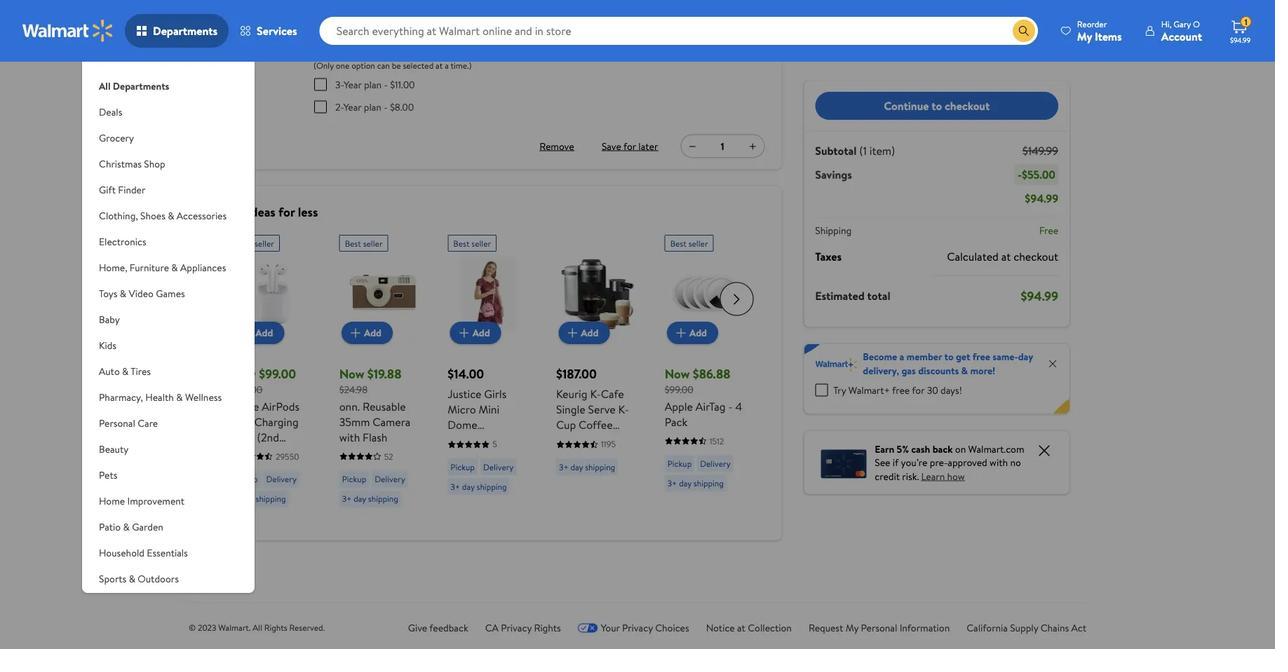 Task type: describe. For each thing, give the bounding box(es) containing it.
add inside $187.00 group
[[581, 326, 599, 339]]

see
[[875, 456, 890, 470]]

3-Year plan - $11.00 checkbox
[[314, 78, 327, 91]]

on
[[955, 442, 966, 456]]

add to cart image for justice
[[456, 324, 473, 341]]

add button for justice
[[450, 322, 501, 344]]

chains
[[1041, 622, 1069, 635]]

(only
[[314, 59, 334, 71]]

day inside "become a member to get free same-day delivery, gas discounts & more!"
[[1018, 350, 1033, 364]]

keurig
[[556, 386, 588, 402]]

2 maker, from the top
[[556, 479, 589, 494]]

best seller for $19.88
[[345, 237, 383, 249]]

sports & outdoors
[[99, 572, 179, 586]]

camera
[[373, 414, 411, 429]]

$11.00
[[390, 78, 415, 91]]

walmart plus image
[[815, 358, 857, 372]]

$86.88
[[693, 365, 731, 383]]

less
[[298, 203, 318, 221]]

reusable
[[363, 398, 406, 414]]

day for justice
[[462, 481, 475, 492]]

sports & outdoors button
[[82, 566, 255, 592]]

best for $19.88
[[345, 237, 361, 249]]

1 maker, from the top
[[556, 432, 589, 448]]

one
[[336, 59, 350, 71]]

now $19.88 $24.98 onn. reusable 35mm camera with flash
[[339, 365, 411, 445]]

justice
[[448, 386, 482, 402]]

increase quantity sony wh-ch720n-noise canceling wireless bluetooth headphones- black, current quantity 1 image
[[747, 141, 759, 152]]

sports
[[99, 572, 126, 586]]

view
[[314, 42, 334, 55]]

& inside 'dropdown button'
[[168, 209, 174, 222]]

3+ day shipping inside $187.00 group
[[559, 461, 615, 473]]

improvement
[[127, 494, 185, 508]]

if
[[893, 456, 899, 470]]

my for personal
[[846, 622, 859, 635]]

next slide for horizontalscrollerrecommendations list image
[[720, 282, 754, 316]]

add walmart protection plan by allstate
[[314, 25, 486, 39]]

coffee
[[579, 417, 613, 432]]

beauty
[[99, 442, 129, 456]]

seller for $86.88
[[689, 237, 708, 249]]

0 vertical spatial 1
[[1245, 16, 1248, 28]]

health
[[145, 390, 174, 404]]

girls
[[484, 386, 507, 402]]

& right sports
[[129, 572, 135, 586]]

discounts
[[918, 364, 959, 377]]

subtotal
[[815, 143, 857, 159]]

more!
[[970, 364, 996, 377]]

now for now $86.88
[[665, 365, 690, 383]]

protection
[[372, 25, 417, 39]]

flash
[[363, 429, 388, 445]]

now for now $99.00
[[231, 365, 256, 383]]

auto & tires button
[[82, 358, 255, 384]]

cash
[[911, 442, 930, 456]]

christmas shop
[[99, 157, 165, 170]]

give
[[408, 622, 427, 635]]

generation)
[[231, 445, 289, 460]]

add for $99.00
[[256, 326, 273, 339]]

3+ for $86.88
[[668, 477, 677, 489]]

add for $19.88
[[364, 326, 382, 339]]

personal care
[[99, 416, 158, 430]]

item)
[[870, 143, 895, 159]]

toys & video games button
[[82, 281, 255, 307]]

plan for $11.00
[[364, 78, 382, 91]]

items
[[1095, 28, 1122, 44]]

Walmart Site-Wide search field
[[320, 17, 1038, 45]]

$99.00 inside now $86.88 $99.00 apple airtag - 4 pack
[[665, 383, 694, 396]]

seller for justice
[[472, 237, 491, 249]]

delivery for $99.00
[[266, 473, 297, 485]]

gift finder
[[99, 183, 145, 196]]

plan for $8.00
[[364, 100, 382, 114]]

privacy for your
[[622, 622, 653, 635]]

pickup for justice
[[451, 461, 475, 473]]

patio & garden button
[[82, 514, 255, 540]]

now $86.88 $99.00 apple airtag - 4 pack
[[665, 365, 742, 429]]

services button
[[229, 14, 308, 48]]

at for calculated at checkout
[[1002, 249, 1011, 264]]

- inside now $86.88 $99.00 apple airtag - 4 pack
[[728, 398, 733, 414]]

o
[[1193, 18, 1200, 30]]

household
[[99, 546, 145, 560]]

©
[[189, 622, 196, 634]]

best seller for $86.88
[[670, 237, 708, 249]]

at for notice at collection
[[737, 622, 746, 635]]

best for justice
[[453, 237, 470, 249]]

micro
[[448, 402, 476, 417]]

earn
[[875, 442, 895, 456]]

maker
[[556, 448, 586, 463]]

$187.00
[[556, 365, 597, 383]]

my for items
[[1077, 28, 1092, 44]]

to inside "become a member to get free same-day delivery, gas discounts & more!"
[[945, 350, 954, 364]]

california supply chains act link
[[967, 622, 1087, 635]]

beauty button
[[82, 436, 255, 462]]

case
[[231, 429, 254, 445]]

california
[[967, 622, 1008, 635]]

year for 2-
[[344, 100, 362, 114]]

1 vertical spatial $94.99
[[1025, 191, 1059, 206]]

pack
[[665, 414, 688, 429]]

1512
[[710, 435, 724, 447]]

shoes
[[140, 209, 165, 222]]

Try Walmart+ free for 30 days! checkbox
[[815, 384, 828, 397]]

search icon image
[[1018, 25, 1030, 36]]

collection
[[748, 622, 792, 635]]

gift finder button
[[82, 177, 255, 203]]

35mm
[[339, 414, 370, 429]]

gift for gift finder
[[99, 183, 116, 196]]

delivery for justice
[[483, 461, 514, 473]]

departments inside departments dropdown button
[[153, 23, 218, 39]]

onn.
[[339, 398, 360, 414]]

& right patio at bottom
[[123, 520, 130, 534]]

shop
[[144, 157, 165, 170]]

pharmacy, health & wellness
[[99, 390, 222, 404]]

3+ for $19.88
[[342, 493, 352, 505]]

dark
[[591, 479, 615, 494]]

walmart.
[[218, 622, 251, 634]]

kids button
[[82, 333, 255, 358]]

savings
[[815, 167, 852, 182]]

add up view
[[314, 25, 331, 39]]

home
[[99, 494, 125, 508]]

0 vertical spatial all
[[99, 79, 110, 93]]

2- for day
[[234, 493, 241, 505]]

household essentials
[[99, 546, 188, 560]]

delivery for $19.88
[[375, 473, 405, 485]]

29550
[[276, 450, 299, 462]]

can
[[377, 59, 390, 71]]

walmart image
[[22, 20, 114, 42]]

electronics
[[99, 235, 146, 248]]

for inside 'button'
[[624, 139, 636, 153]]

gift ideas for less
[[222, 203, 318, 221]]

banner containing become a member to get free same-day delivery, gas discounts & more!
[[804, 344, 1070, 414]]

services
[[257, 23, 297, 39]]

charging
[[254, 414, 299, 429]]

decor
[[138, 598, 164, 612]]

later
[[639, 139, 658, 153]]

pets button
[[82, 462, 255, 488]]

departments button
[[125, 14, 229, 48]]

apple for $86.88
[[665, 398, 693, 414]]

dye
[[465, 448, 484, 463]]

supplies
[[201, 598, 235, 612]]

delivery for $86.88
[[700, 458, 731, 470]]

1 horizontal spatial rights
[[534, 622, 561, 635]]

shipping inside $187.00 group
[[585, 461, 615, 473]]

a inside view details (only one option can be selected at a time.)
[[445, 59, 449, 71]]

reserved.
[[289, 622, 325, 634]]

1 vertical spatial all
[[253, 622, 262, 634]]

3+ day shipping for justice
[[451, 481, 507, 492]]

0 horizontal spatial for
[[279, 203, 295, 221]]

best seller for justice
[[453, 237, 491, 249]]

with for now
[[231, 414, 252, 429]]

try walmart+ free for 30 days!
[[834, 384, 962, 397]]

for inside banner
[[912, 384, 925, 397]]

notice
[[706, 622, 735, 635]]



Task type: locate. For each thing, give the bounding box(es) containing it.
shipping down dye
[[477, 481, 507, 492]]

best
[[236, 237, 253, 249], [345, 237, 361, 249], [453, 237, 470, 249], [670, 237, 687, 249]]

gift for gift ideas for less
[[222, 203, 244, 221]]

0 horizontal spatial my
[[846, 622, 859, 635]]

day inside now $19.88 group
[[354, 493, 366, 505]]

3+ day shipping for $19.88
[[342, 493, 398, 505]]

view details (only one option can be selected at a time.)
[[314, 42, 472, 71]]

Search search field
[[320, 17, 1038, 45]]

best seller inside now $19.88 group
[[345, 237, 383, 249]]

1 right o
[[1245, 16, 1248, 28]]

your privacy choices link
[[578, 622, 689, 635]]

3+ day shipping down dye
[[451, 481, 507, 492]]

add to cart image inside $14.00 group
[[456, 324, 473, 341]]

1 horizontal spatial at
[[737, 622, 746, 635]]

essentials
[[147, 546, 188, 560]]

2-year plan - $8.00
[[335, 100, 414, 114]]

pickup up 2-day shipping
[[234, 473, 258, 485]]

4 add button from the left
[[559, 322, 610, 344]]

free inside "become a member to get free same-day delivery, gas discounts & more!"
[[973, 350, 990, 364]]

1 horizontal spatial k-
[[618, 402, 629, 417]]

day down dye
[[462, 481, 475, 492]]

checkout right "continue"
[[945, 98, 990, 114]]

1 vertical spatial gift
[[222, 203, 244, 221]]

add for $86.88
[[690, 326, 707, 339]]

& right health
[[176, 390, 183, 404]]

add to cart image inside now $86.88 group
[[673, 324, 690, 341]]

privacy right your
[[622, 622, 653, 635]]

shipping inside $14.00 group
[[477, 481, 507, 492]]

earn 5% cash back on walmart.com
[[875, 442, 1025, 456]]

cappuccino
[[556, 463, 614, 479]]

1 add button from the left
[[233, 322, 284, 344]]

close walmart plus section image
[[1047, 358, 1059, 369]]

2 horizontal spatial for
[[912, 384, 925, 397]]

seller inside now $86.88 group
[[689, 237, 708, 249]]

for right save
[[624, 139, 636, 153]]

clothing, shoes & accessories button
[[82, 203, 255, 229]]

4
[[735, 398, 742, 414]]

free right get
[[973, 350, 990, 364]]

add button inside now $99.00 group
[[233, 322, 284, 344]]

home improvement
[[99, 494, 185, 508]]

crossbody,
[[448, 432, 502, 448]]

delivery down 5
[[483, 461, 514, 473]]

&
[[168, 209, 174, 222], [171, 261, 178, 274], [120, 287, 126, 300], [961, 364, 968, 377], [122, 364, 129, 378], [176, 390, 183, 404], [123, 520, 130, 534], [129, 572, 135, 586], [167, 598, 173, 612]]

shipping down 52 on the bottom left of the page
[[368, 493, 398, 505]]

best inside now $19.88 group
[[345, 237, 361, 249]]

0 vertical spatial at
[[436, 59, 443, 71]]

dome
[[448, 417, 478, 432]]

delivery down 52 on the bottom left of the page
[[375, 473, 405, 485]]

$187.00 group
[[556, 229, 640, 510]]

2- inside now $99.00 group
[[234, 493, 241, 505]]

1 vertical spatial to
[[945, 350, 954, 364]]

year
[[344, 78, 362, 91], [344, 100, 362, 114]]

2 vertical spatial at
[[737, 622, 746, 635]]

airtag
[[696, 398, 726, 414]]

2- for year
[[335, 100, 344, 114]]

best for $86.88
[[670, 237, 687, 249]]

3 now from the left
[[665, 365, 690, 383]]

1 vertical spatial at
[[1002, 249, 1011, 264]]

0 horizontal spatial rights
[[264, 622, 287, 634]]

0 horizontal spatial gift
[[99, 183, 116, 196]]

day for $99.00
[[241, 493, 254, 505]]

3+ inside now $19.88 group
[[342, 493, 352, 505]]

3 best seller from the left
[[453, 237, 491, 249]]

shipping down 29550
[[256, 493, 286, 505]]

3+ inside $187.00 group
[[559, 461, 569, 473]]

2 best from the left
[[345, 237, 361, 249]]

2 seller from the left
[[363, 237, 383, 249]]

1 vertical spatial 2-
[[234, 493, 241, 505]]

rights left reserved. at the left bottom
[[264, 622, 287, 634]]

& left tires
[[122, 364, 129, 378]]

mini
[[479, 402, 500, 417]]

3+ for justice
[[451, 481, 460, 492]]

1 vertical spatial plan
[[364, 100, 382, 114]]

give feedback button
[[408, 621, 468, 636]]

for left less on the top of the page
[[279, 203, 295, 221]]

4 add to cart image from the left
[[673, 324, 690, 341]]

delivery down 1512
[[700, 458, 731, 470]]

pickup down flash
[[342, 473, 366, 485]]

& left party
[[167, 598, 173, 612]]

pickup down crossbody, at the bottom
[[451, 461, 475, 473]]

day
[[1018, 350, 1033, 364], [571, 461, 583, 473], [679, 477, 692, 489], [462, 481, 475, 492], [241, 493, 254, 505], [354, 493, 366, 505]]

1 apple from the left
[[231, 398, 259, 414]]

day for $86.88
[[679, 477, 692, 489]]

how
[[947, 470, 965, 483]]

3 seller from the left
[[472, 237, 491, 249]]

add to cart image inside now $99.00 group
[[239, 324, 256, 341]]

capital one credit card image
[[821, 447, 867, 479]]

plan down option at the left
[[364, 78, 382, 91]]

checkout for continue to checkout
[[945, 98, 990, 114]]

party
[[176, 598, 198, 612]]

best seller inside now $99.00 group
[[236, 237, 274, 249]]

shipping for $19.88
[[368, 493, 398, 505]]

1 vertical spatial personal
[[861, 622, 897, 635]]

plan
[[420, 25, 438, 39]]

year down 3-
[[344, 100, 362, 114]]

0 horizontal spatial with
[[231, 414, 252, 429]]

day for $19.88
[[354, 493, 366, 505]]

gift left ideas
[[222, 203, 244, 221]]

to left get
[[945, 350, 954, 364]]

delivery down 29550
[[266, 473, 297, 485]]

2 horizontal spatial at
[[1002, 249, 1011, 264]]

3+ day shipping inside now $86.88 group
[[668, 477, 724, 489]]

1 horizontal spatial apple
[[665, 398, 693, 414]]

$99.00 up pack
[[665, 383, 694, 396]]

a left time.)
[[445, 59, 449, 71]]

with for see
[[990, 456, 1008, 470]]

1
[[1245, 16, 1248, 28], [721, 139, 725, 153]]

0 horizontal spatial to
[[932, 98, 942, 114]]

1 now from the left
[[231, 365, 256, 383]]

0 vertical spatial personal
[[99, 416, 135, 430]]

3 add button from the left
[[450, 322, 501, 344]]

seasonal decor & party supplies
[[99, 598, 235, 612]]

now inside now $99.00 $129.00 apple airpods with charging case (2nd generation)
[[231, 365, 256, 383]]

0 vertical spatial for
[[624, 139, 636, 153]]

tie
[[448, 448, 462, 463]]

best inside now $99.00 group
[[236, 237, 253, 249]]

2 year from the top
[[344, 100, 362, 114]]

0 vertical spatial maker,
[[556, 432, 589, 448]]

day inside $14.00 group
[[462, 481, 475, 492]]

privacy choices icon image
[[578, 623, 598, 633]]

now $99.00 group
[[231, 229, 314, 513]]

member
[[907, 350, 942, 364]]

0 vertical spatial plan
[[364, 78, 382, 91]]

day down pack
[[679, 477, 692, 489]]

1 vertical spatial a
[[900, 350, 904, 364]]

1 add to cart image from the left
[[239, 324, 256, 341]]

-$55.00
[[1018, 167, 1056, 182]]

personal left information
[[861, 622, 897, 635]]

2 privacy from the left
[[622, 622, 653, 635]]

with left (2nd
[[231, 414, 252, 429]]

pickup for $19.88
[[342, 473, 366, 485]]

shipping inside now $99.00 group
[[256, 493, 286, 505]]

learn how
[[921, 470, 965, 483]]

care
[[138, 416, 158, 430]]

deals
[[99, 105, 122, 119]]

free
[[1039, 224, 1059, 237]]

1 horizontal spatial privacy
[[622, 622, 653, 635]]

& inside "become a member to get free same-day delivery, gas discounts & more!"
[[961, 364, 968, 377]]

seller inside $14.00 group
[[472, 237, 491, 249]]

personal inside dropdown button
[[99, 416, 135, 430]]

1 horizontal spatial with
[[339, 429, 360, 445]]

1 horizontal spatial personal
[[861, 622, 897, 635]]

add up $19.88
[[364, 326, 382, 339]]

$14.00 group
[[448, 229, 531, 501]]

add button up $19.88
[[342, 322, 393, 344]]

maker, left dark
[[556, 479, 589, 494]]

0 horizontal spatial now
[[231, 365, 256, 383]]

gas
[[902, 364, 916, 377]]

3 add to cart image from the left
[[456, 324, 473, 341]]

for left 30
[[912, 384, 925, 397]]

tires
[[131, 364, 151, 378]]

best seller inside $14.00 group
[[453, 237, 491, 249]]

0 horizontal spatial checkout
[[945, 98, 990, 114]]

estimated total
[[815, 288, 891, 304]]

2 add button from the left
[[342, 322, 393, 344]]

pickup inside $14.00 group
[[451, 461, 475, 473]]

now inside now $19.88 $24.98 onn. reusable 35mm camera with flash
[[339, 365, 364, 383]]

3+
[[559, 461, 569, 473], [668, 477, 677, 489], [451, 481, 460, 492], [342, 493, 352, 505]]

best inside $14.00 group
[[453, 237, 470, 249]]

& right furniture
[[171, 261, 178, 274]]

& inside dropdown button
[[176, 390, 183, 404]]

a inside "become a member to get free same-day delivery, gas discounts & more!"
[[900, 350, 904, 364]]

now inside now $86.88 $99.00 apple airtag - 4 pack
[[665, 365, 690, 383]]

0 vertical spatial $94.99
[[1230, 35, 1251, 45]]

1 best from the left
[[236, 237, 253, 249]]

$94.99 down calculated at checkout
[[1021, 287, 1059, 305]]

year for 3-
[[344, 78, 362, 91]]

add up $86.88
[[690, 326, 707, 339]]

at right selected
[[436, 59, 443, 71]]

kids
[[99, 338, 116, 352]]

a
[[445, 59, 449, 71], [900, 350, 904, 364]]

home, furniture & appliances button
[[82, 255, 255, 281]]

1 horizontal spatial gift
[[222, 203, 244, 221]]

auto
[[99, 364, 120, 378]]

2 plan from the top
[[364, 100, 382, 114]]

1 horizontal spatial now
[[339, 365, 364, 383]]

0 vertical spatial to
[[932, 98, 942, 114]]

my left "items"
[[1077, 28, 1092, 44]]

day down generation)
[[241, 493, 254, 505]]

request my personal information
[[809, 622, 950, 635]]

all right walmart.
[[253, 622, 262, 634]]

to inside button
[[932, 98, 942, 114]]

3 best from the left
[[453, 237, 470, 249]]

departments up "deals" dropdown button
[[113, 79, 169, 93]]

pickup inside now $86.88 group
[[668, 458, 692, 470]]

add inside now $99.00 group
[[256, 326, 273, 339]]

banner
[[804, 344, 1070, 414]]

add to cart image
[[564, 324, 581, 341]]

all departments
[[99, 79, 169, 93]]

1 horizontal spatial all
[[253, 622, 262, 634]]

2 best seller from the left
[[345, 237, 383, 249]]

1 vertical spatial free
[[892, 384, 910, 397]]

christmas
[[99, 157, 142, 170]]

year down one
[[344, 78, 362, 91]]

privacy for ca
[[501, 622, 532, 635]]

2 vertical spatial for
[[912, 384, 925, 397]]

seller for $99.00
[[255, 237, 274, 249]]

4 best from the left
[[670, 237, 687, 249]]

& right shoes
[[168, 209, 174, 222]]

add for justice
[[473, 326, 490, 339]]

all
[[99, 79, 110, 93], [253, 622, 262, 634]]

1 left increase quantity sony wh-ch720n-noise canceling wireless bluetooth headphones- black, current quantity 1 image
[[721, 139, 725, 153]]

2 now from the left
[[339, 365, 364, 383]]

add button up $187.00
[[559, 322, 610, 344]]

3+ inside $14.00 group
[[451, 481, 460, 492]]

0 horizontal spatial 2-
[[234, 493, 241, 505]]

personal up beauty
[[99, 416, 135, 430]]

& left more!
[[961, 364, 968, 377]]

request
[[809, 622, 843, 635]]

ideas
[[247, 203, 276, 221]]

3+ day shipping inside now $19.88 group
[[342, 493, 398, 505]]

0 vertical spatial checkout
[[945, 98, 990, 114]]

all up deals at the left
[[99, 79, 110, 93]]

3+ day shipping inside $14.00 group
[[451, 481, 507, 492]]

k- right keurig
[[590, 386, 601, 402]]

add inside now $86.88 group
[[690, 326, 707, 339]]

shipping inside now $19.88 group
[[368, 493, 398, 505]]

1 vertical spatial my
[[846, 622, 859, 635]]

personal care button
[[82, 410, 255, 436]]

with left flash
[[339, 429, 360, 445]]

2 apple from the left
[[665, 398, 693, 414]]

1 plan from the top
[[364, 78, 382, 91]]

seller inside now $19.88 group
[[363, 237, 383, 249]]

2-day shipping
[[234, 493, 286, 505]]

add button for $86.88
[[667, 322, 718, 344]]

$94.99 right the account
[[1230, 35, 1251, 45]]

2- down generation)
[[234, 493, 241, 505]]

2 add to cart image from the left
[[347, 324, 364, 341]]

free down gas
[[892, 384, 910, 397]]

add to cart image
[[239, 324, 256, 341], [347, 324, 364, 341], [456, 324, 473, 341], [673, 324, 690, 341]]

a right become
[[900, 350, 904, 364]]

shipping
[[815, 224, 852, 237]]

1 privacy from the left
[[501, 622, 532, 635]]

pharmacy,
[[99, 390, 143, 404]]

3-
[[335, 78, 344, 91]]

1 vertical spatial year
[[344, 100, 362, 114]]

with inside now $99.00 $129.00 apple airpods with charging case (2nd generation)
[[231, 414, 252, 429]]

furniture
[[130, 261, 169, 274]]

4 best seller from the left
[[670, 237, 708, 249]]

total
[[867, 288, 891, 304]]

apple for $99.00
[[231, 398, 259, 414]]

hi, gary o account
[[1161, 18, 1202, 44]]

days!
[[941, 384, 962, 397]]

$94.99 down the $55.00
[[1025, 191, 1059, 206]]

1 best seller from the left
[[236, 237, 274, 249]]

0 horizontal spatial free
[[892, 384, 910, 397]]

add up $187.00
[[581, 326, 599, 339]]

0 horizontal spatial 1
[[721, 139, 725, 153]]

account
[[1161, 28, 1202, 44]]

k- right the serve at bottom
[[618, 402, 629, 417]]

© 2023 walmart. all rights reserved.
[[189, 622, 325, 634]]

add up $129.00
[[256, 326, 273, 339]]

approved
[[948, 456, 988, 470]]

delivery inside now $86.88 group
[[700, 458, 731, 470]]

with inside see if you're pre-approved with no credit risk.
[[990, 456, 1008, 470]]

see if you're pre-approved with no credit risk.
[[875, 456, 1021, 483]]

add button inside now $19.88 group
[[342, 322, 393, 344]]

best for $99.00
[[236, 237, 253, 249]]

2023
[[198, 622, 216, 634]]

at right notice
[[737, 622, 746, 635]]

learn how link
[[921, 470, 965, 483]]

at inside view details (only one option can be selected at a time.)
[[436, 59, 443, 71]]

add button for $99.00
[[233, 322, 284, 344]]

2 horizontal spatial now
[[665, 365, 690, 383]]

3+ day shipping down 52 on the bottom left of the page
[[342, 493, 398, 505]]

continue
[[884, 98, 929, 114]]

3+ day shipping down 1512
[[668, 477, 724, 489]]

day down flash
[[354, 493, 366, 505]]

at right calculated
[[1002, 249, 1011, 264]]

1 seller from the left
[[255, 237, 274, 249]]

1 vertical spatial departments
[[113, 79, 169, 93]]

privacy right ca
[[501, 622, 532, 635]]

now $19.88 group
[[339, 229, 423, 513]]

shipping inside now $86.88 group
[[694, 477, 724, 489]]

2-Year plan - $8.00 checkbox
[[314, 101, 327, 113]]

now for now $19.88
[[339, 365, 364, 383]]

0 horizontal spatial personal
[[99, 416, 135, 430]]

0 vertical spatial departments
[[153, 23, 218, 39]]

$99.00 up airpods
[[259, 365, 296, 383]]

delivery inside now $99.00 group
[[266, 473, 297, 485]]

shipping down 1512
[[694, 477, 724, 489]]

gift left finder
[[99, 183, 116, 196]]

add button up $14.00
[[450, 322, 501, 344]]

time.)
[[451, 59, 472, 71]]

1 horizontal spatial free
[[973, 350, 990, 364]]

calculated
[[947, 249, 999, 264]]

gift inside dropdown button
[[99, 183, 116, 196]]

rights left privacy choices icon
[[534, 622, 561, 635]]

feedback
[[430, 622, 468, 635]]

1 vertical spatial checkout
[[1014, 249, 1059, 264]]

add inside $14.00 group
[[473, 326, 490, 339]]

add to cart image for $99.00
[[239, 324, 256, 341]]

1 horizontal spatial 2-
[[335, 100, 344, 114]]

checkout inside button
[[945, 98, 990, 114]]

1 horizontal spatial checkout
[[1014, 249, 1059, 264]]

4 seller from the left
[[689, 237, 708, 249]]

add to cart image up $14.00
[[456, 324, 473, 341]]

1 horizontal spatial to
[[945, 350, 954, 364]]

add to cart image for $86.88
[[673, 324, 690, 341]]

save
[[602, 139, 621, 153]]

now $86.88 group
[[665, 229, 748, 497]]

pickup down pack
[[668, 458, 692, 470]]

charcoal
[[556, 494, 600, 510]]

games
[[156, 287, 185, 300]]

day inside now $86.88 group
[[679, 477, 692, 489]]

best seller inside now $86.88 group
[[670, 237, 708, 249]]

apple left airtag
[[665, 398, 693, 414]]

now
[[231, 365, 256, 383], [339, 365, 364, 383], [665, 365, 690, 383]]

subtotal (1 item)
[[815, 143, 895, 159]]

day left and
[[571, 461, 583, 473]]

add to cart image up $129.00
[[239, 324, 256, 341]]

add to cart image up the $24.98
[[347, 324, 364, 341]]

shipping for $99.00
[[256, 493, 286, 505]]

pets
[[99, 468, 117, 482]]

grocery button
[[82, 125, 255, 151]]

shipping for justice
[[477, 481, 507, 492]]

1 horizontal spatial my
[[1077, 28, 1092, 44]]

2 horizontal spatial with
[[990, 456, 1008, 470]]

continue to checkout
[[884, 98, 990, 114]]

checkout down free
[[1014, 249, 1059, 264]]

apple down $129.00
[[231, 398, 259, 414]]

2 vertical spatial $94.99
[[1021, 287, 1059, 305]]

3-year plan - $11.00
[[335, 78, 415, 91]]

add button for $19.88
[[342, 322, 393, 344]]

save for later
[[602, 139, 658, 153]]

risk.
[[902, 470, 919, 483]]

seller for $19.88
[[363, 237, 383, 249]]

1 horizontal spatial for
[[624, 139, 636, 153]]

0 horizontal spatial at
[[436, 59, 443, 71]]

checkout for calculated at checkout
[[1014, 249, 1059, 264]]

seller inside now $99.00 group
[[255, 237, 274, 249]]

add inside now $19.88 group
[[364, 326, 382, 339]]

1 vertical spatial 1
[[721, 139, 725, 153]]

walmart.com
[[968, 442, 1025, 456]]

0 vertical spatial year
[[344, 78, 362, 91]]

best seller for $99.00
[[236, 237, 274, 249]]

1 vertical spatial for
[[279, 203, 295, 221]]

add button up $86.88
[[667, 322, 718, 344]]

$99.00 inside now $99.00 $129.00 apple airpods with charging case (2nd generation)
[[259, 365, 296, 383]]

toys
[[99, 287, 117, 300]]

0 horizontal spatial all
[[99, 79, 110, 93]]

hi,
[[1161, 18, 1172, 30]]

add button inside $14.00 group
[[450, 322, 501, 344]]

add button up $129.00
[[233, 322, 284, 344]]

sony wh-ch720n-noise canceling wireless bluetooth headphones- black, with add-on services, 1 in cart image
[[222, 0, 290, 15]]

maker, left and
[[556, 432, 589, 448]]

0 vertical spatial a
[[445, 59, 449, 71]]

1 vertical spatial maker,
[[556, 479, 589, 494]]

1 horizontal spatial a
[[900, 350, 904, 364]]

add button inside now $86.88 group
[[667, 322, 718, 344]]

1 horizontal spatial 1
[[1245, 16, 1248, 28]]

delivery inside $14.00 group
[[483, 461, 514, 473]]

1 year from the top
[[344, 78, 362, 91]]

0 horizontal spatial privacy
[[501, 622, 532, 635]]

best inside now $86.88 group
[[670, 237, 687, 249]]

day inside now $99.00 group
[[241, 493, 254, 505]]

dismiss capital one banner image
[[1036, 442, 1053, 459]]

& right the toys
[[120, 287, 126, 300]]

shipping for $86.88
[[694, 477, 724, 489]]

to right "continue"
[[932, 98, 942, 114]]

become
[[863, 350, 897, 364]]

0 vertical spatial my
[[1077, 28, 1092, 44]]

apple inside now $99.00 $129.00 apple airpods with charging case (2nd generation)
[[231, 398, 259, 414]]

0 horizontal spatial apple
[[231, 398, 259, 414]]

3+ day shipping for $86.88
[[668, 477, 724, 489]]

with left no
[[990, 456, 1008, 470]]

1 horizontal spatial $99.00
[[665, 383, 694, 396]]

shipping up dark
[[585, 461, 615, 473]]

pickup inside now $19.88 group
[[342, 473, 366, 485]]

day inside $187.00 group
[[571, 461, 583, 473]]

5 add button from the left
[[667, 322, 718, 344]]

estimated
[[815, 288, 865, 304]]

pickup for $86.88
[[668, 458, 692, 470]]

3+ day shipping up dark
[[559, 461, 615, 473]]

video
[[129, 287, 154, 300]]

add to cart image inside now $19.88 group
[[347, 324, 364, 341]]

3+ inside now $86.88 group
[[668, 477, 677, 489]]

0 horizontal spatial a
[[445, 59, 449, 71]]

my inside reorder my items
[[1077, 28, 1092, 44]]

decrease quantity sony wh-ch720n-noise canceling wireless bluetooth headphones- black, current quantity 1 image
[[687, 141, 698, 152]]

add button inside $187.00 group
[[559, 322, 610, 344]]

delivery inside now $19.88 group
[[375, 473, 405, 485]]

2- right "2-year plan - $8.00" option
[[335, 100, 344, 114]]

0 horizontal spatial k-
[[590, 386, 601, 402]]

my right the "request"
[[846, 622, 859, 635]]

with inside now $19.88 $24.98 onn. reusable 35mm camera with flash
[[339, 429, 360, 445]]

add to cart image up now $86.88 $99.00 apple airtag - 4 pack
[[673, 324, 690, 341]]

$14.00
[[448, 365, 484, 383]]

0 vertical spatial gift
[[99, 183, 116, 196]]

plan down 3-year plan - $11.00
[[364, 100, 382, 114]]

0 vertical spatial 2-
[[335, 100, 344, 114]]

day left close walmart plus section icon
[[1018, 350, 1033, 364]]

departments inside all departments link
[[113, 79, 169, 93]]

walmart+
[[849, 384, 890, 397]]

pickup inside now $99.00 group
[[234, 473, 258, 485]]

apple inside now $86.88 $99.00 apple airtag - 4 pack
[[665, 398, 693, 414]]

departments up all departments link
[[153, 23, 218, 39]]

add up $14.00
[[473, 326, 490, 339]]

0 horizontal spatial $99.00
[[259, 365, 296, 383]]

add to cart image for $19.88
[[347, 324, 364, 341]]

0 vertical spatial free
[[973, 350, 990, 364]]

pickup for $99.00
[[234, 473, 258, 485]]



Task type: vqa. For each thing, say whether or not it's contained in the screenshot.
'Toys'
yes



